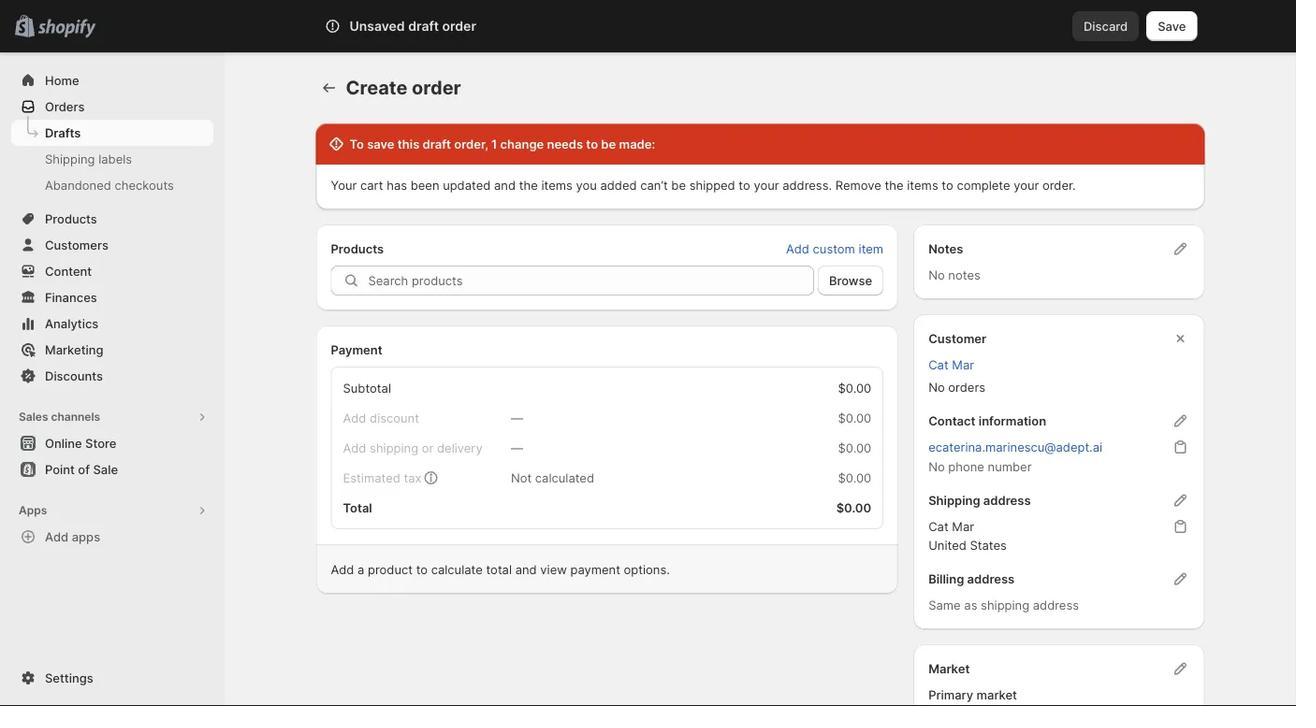 Task type: vqa. For each thing, say whether or not it's contained in the screenshot.
1st lordy from left
no



Task type: describe. For each thing, give the bounding box(es) containing it.
create
[[346, 76, 407, 99]]

save
[[1158, 19, 1186, 33]]

market
[[977, 688, 1017, 702]]

order.
[[1042, 178, 1076, 192]]

orders
[[45, 99, 85, 114]]

information
[[979, 414, 1046, 428]]

billing
[[928, 572, 964, 586]]

payment
[[570, 562, 620, 577]]

0 horizontal spatial be
[[601, 137, 616, 151]]

primary market
[[928, 688, 1017, 702]]

cat mar link
[[928, 357, 974, 372]]

labels
[[98, 152, 132, 166]]

options.
[[624, 562, 670, 577]]

shipping
[[981, 598, 1029, 612]]

to left complete
[[942, 178, 953, 192]]

browse
[[829, 273, 872, 288]]

address for shipping address
[[983, 493, 1031, 508]]

total
[[343, 501, 372, 515]]

ecaterina.marinescu@adept.ai button
[[917, 434, 1114, 460]]

no for no notes
[[928, 268, 945, 282]]

drafts link
[[11, 120, 213, 146]]

add custom item
[[786, 241, 884, 256]]

orders
[[948, 380, 985, 394]]

needs
[[547, 137, 583, 151]]

discounts link
[[11, 363, 213, 389]]

no notes
[[928, 268, 980, 282]]

0 vertical spatial draft
[[408, 18, 439, 34]]

apps button
[[11, 498, 213, 524]]

1 vertical spatial draft
[[422, 137, 451, 151]]

can't
[[640, 178, 668, 192]]

0 vertical spatial order
[[442, 18, 476, 34]]

address for billing address
[[967, 572, 1015, 586]]

point of sale link
[[11, 457, 213, 483]]

point of sale
[[45, 462, 118, 477]]

add apps
[[45, 530, 100, 544]]

ecaterina.marinescu@adept.ai
[[928, 440, 1102, 454]]

2 your from the left
[[1014, 178, 1039, 192]]

remove
[[835, 178, 881, 192]]

this
[[397, 137, 419, 151]]

to right product
[[416, 562, 428, 577]]

home
[[45, 73, 79, 87]]

product
[[368, 562, 413, 577]]

1 your from the left
[[754, 178, 779, 192]]

1 the from the left
[[519, 178, 538, 192]]

checkouts
[[115, 178, 174, 192]]

1 items from the left
[[541, 178, 573, 192]]

subtotal
[[343, 381, 391, 395]]

finances link
[[11, 284, 213, 311]]

search
[[407, 19, 447, 33]]

channels
[[51, 410, 100, 424]]

no inside cat mar no orders
[[928, 380, 945, 394]]

no for no phone number
[[928, 459, 945, 474]]

2 items from the left
[[907, 178, 938, 192]]

custom
[[813, 241, 855, 256]]

sales
[[19, 410, 48, 424]]

no phone number
[[928, 459, 1032, 474]]

drafts
[[45, 125, 81, 140]]

phone
[[948, 459, 984, 474]]

sales channels
[[19, 410, 100, 424]]

store
[[85, 436, 116, 451]]

2 the from the left
[[885, 178, 904, 192]]

point of sale button
[[0, 457, 225, 483]]

total
[[486, 562, 512, 577]]

shipping address
[[928, 493, 1031, 508]]

item
[[859, 241, 884, 256]]

view
[[540, 562, 567, 577]]

customers link
[[11, 232, 213, 258]]

save
[[367, 137, 394, 151]]

notes
[[948, 268, 980, 282]]

to save this draft order, 1 change needs to be made:
[[350, 137, 655, 151]]

added
[[600, 178, 637, 192]]

save button
[[1147, 11, 1197, 41]]

not
[[511, 471, 532, 485]]

1
[[491, 137, 497, 151]]

shipped
[[689, 178, 735, 192]]

online store button
[[0, 430, 225, 457]]

sale
[[93, 462, 118, 477]]

online
[[45, 436, 82, 451]]

settings link
[[11, 665, 213, 692]]

of
[[78, 462, 90, 477]]

discounts
[[45, 369, 103, 383]]

customers
[[45, 238, 108, 252]]

unsaved draft order
[[350, 18, 476, 34]]

0 vertical spatial products
[[45, 211, 97, 226]]

your cart has been updated and the items you added can't be shipped to your address. remove the items to complete your order.
[[331, 178, 1076, 192]]

cat mar no orders
[[928, 357, 985, 394]]

contact information
[[928, 414, 1046, 428]]

2 — from the top
[[511, 441, 523, 455]]



Task type: locate. For each thing, give the bounding box(es) containing it.
Search products text field
[[368, 266, 814, 296]]

to
[[586, 137, 598, 151], [739, 178, 750, 192], [942, 178, 953, 192], [416, 562, 428, 577]]

not calculated
[[511, 471, 594, 485]]

mar up united
[[952, 519, 974, 534]]

0 vertical spatial add
[[786, 241, 809, 256]]

address down number
[[983, 493, 1031, 508]]

sales channels button
[[11, 404, 213, 430]]

0 vertical spatial no
[[928, 268, 945, 282]]

cat mar united states
[[928, 519, 1007, 553]]

shopify image
[[38, 19, 96, 38]]

1 vertical spatial mar
[[952, 519, 974, 534]]

items left complete
[[907, 178, 938, 192]]

products up customers
[[45, 211, 97, 226]]

mar inside cat mar no orders
[[952, 357, 974, 372]]

0 vertical spatial —
[[511, 411, 523, 425]]

add inside the add custom item button
[[786, 241, 809, 256]]

mar for orders
[[952, 357, 974, 372]]

online store link
[[11, 430, 213, 457]]

cat up united
[[928, 519, 949, 534]]

your
[[754, 178, 779, 192], [1014, 178, 1039, 192]]

1 horizontal spatial add
[[331, 562, 354, 577]]

address.
[[782, 178, 832, 192]]

products link
[[11, 206, 213, 232]]

states
[[970, 538, 1007, 553]]

order,
[[454, 137, 488, 151]]

your left order.
[[1014, 178, 1039, 192]]

finances
[[45, 290, 97, 305]]

the
[[519, 178, 538, 192], [885, 178, 904, 192]]

number
[[988, 459, 1032, 474]]

and
[[494, 178, 516, 192], [515, 562, 537, 577]]

add left custom
[[786, 241, 809, 256]]

the down change on the top left of page
[[519, 178, 538, 192]]

0 horizontal spatial shipping
[[45, 152, 95, 166]]

same
[[928, 598, 961, 612]]

1 vertical spatial add
[[45, 530, 69, 544]]

analytics link
[[11, 311, 213, 337]]

and right total
[[515, 562, 537, 577]]

1 vertical spatial address
[[967, 572, 1015, 586]]

2 no from the top
[[928, 380, 945, 394]]

shipping
[[45, 152, 95, 166], [928, 493, 980, 508]]

1 horizontal spatial your
[[1014, 178, 1039, 192]]

items
[[541, 178, 573, 192], [907, 178, 938, 192]]

0 vertical spatial address
[[983, 493, 1031, 508]]

0 horizontal spatial the
[[519, 178, 538, 192]]

1 horizontal spatial the
[[885, 178, 904, 192]]

to right needs
[[586, 137, 598, 151]]

no
[[928, 268, 945, 282], [928, 380, 945, 394], [928, 459, 945, 474]]

add
[[786, 241, 809, 256], [45, 530, 69, 544], [331, 562, 354, 577]]

0 vertical spatial mar
[[952, 357, 974, 372]]

apps
[[72, 530, 100, 544]]

home link
[[11, 67, 213, 94]]

cat
[[928, 357, 949, 372], [928, 519, 949, 534]]

as
[[964, 598, 977, 612]]

0 horizontal spatial items
[[541, 178, 573, 192]]

payment
[[331, 342, 382, 357]]

cat down customer
[[928, 357, 949, 372]]

2 vertical spatial no
[[928, 459, 945, 474]]

to right shipped
[[739, 178, 750, 192]]

0 vertical spatial shipping
[[45, 152, 95, 166]]

1 — from the top
[[511, 411, 523, 425]]

order
[[442, 18, 476, 34], [412, 76, 461, 99]]

cart
[[360, 178, 383, 192]]

2 cat from the top
[[928, 519, 949, 534]]

shipping labels
[[45, 152, 132, 166]]

you
[[576, 178, 597, 192]]

analytics
[[45, 316, 99, 331]]

cat for cat mar no orders
[[928, 357, 949, 372]]

1 vertical spatial no
[[928, 380, 945, 394]]

mar up orders
[[952, 357, 974, 372]]

has
[[387, 178, 407, 192]]

1 vertical spatial shipping
[[928, 493, 980, 508]]

be left made:
[[601, 137, 616, 151]]

the right remove
[[885, 178, 904, 192]]

1 horizontal spatial be
[[671, 178, 686, 192]]

order right the "create"
[[412, 76, 461, 99]]

shipping labels link
[[11, 146, 213, 172]]

draft right this
[[422, 137, 451, 151]]

1 mar from the top
[[952, 357, 974, 372]]

add a product to calculate total and view payment options.
[[331, 562, 670, 577]]

complete
[[957, 178, 1010, 192]]

0 vertical spatial cat
[[928, 357, 949, 372]]

2 horizontal spatial add
[[786, 241, 809, 256]]

add inside add apps button
[[45, 530, 69, 544]]

to
[[350, 137, 364, 151]]

updated
[[443, 178, 491, 192]]

your
[[331, 178, 357, 192]]

0 vertical spatial and
[[494, 178, 516, 192]]

no left notes
[[928, 268, 945, 282]]

shipping for shipping labels
[[45, 152, 95, 166]]

same as shipping address
[[928, 598, 1079, 612]]

add custom item button
[[775, 236, 895, 262]]

1 horizontal spatial shipping
[[928, 493, 980, 508]]

add left apps
[[45, 530, 69, 544]]

1 vertical spatial order
[[412, 76, 461, 99]]

orders link
[[11, 94, 213, 120]]

discard
[[1084, 19, 1128, 33]]

abandoned checkouts
[[45, 178, 174, 192]]

0 horizontal spatial your
[[754, 178, 779, 192]]

1 vertical spatial cat
[[928, 519, 949, 534]]

and right updated
[[494, 178, 516, 192]]

cat inside cat mar united states
[[928, 519, 949, 534]]

0 horizontal spatial add
[[45, 530, 69, 544]]

primary
[[928, 688, 973, 702]]

1 vertical spatial and
[[515, 562, 537, 577]]

0 horizontal spatial products
[[45, 211, 97, 226]]

products down your at left
[[331, 241, 384, 256]]

no left phone
[[928, 459, 945, 474]]

notes
[[928, 241, 963, 256]]

billing address
[[928, 572, 1015, 586]]

1 horizontal spatial items
[[907, 178, 938, 192]]

no down 'cat mar' link
[[928, 380, 945, 394]]

1 no from the top
[[928, 268, 945, 282]]

unsaved
[[350, 18, 405, 34]]

online store
[[45, 436, 116, 451]]

point
[[45, 462, 75, 477]]

add for add a product to calculate total and view payment options.
[[331, 562, 354, 577]]

customer
[[928, 331, 986, 346]]

a
[[358, 562, 364, 577]]

contact
[[928, 414, 976, 428]]

1 vertical spatial —
[[511, 441, 523, 455]]

add for add apps
[[45, 530, 69, 544]]

marketing
[[45, 342, 103, 357]]

2 mar from the top
[[952, 519, 974, 534]]

1 vertical spatial be
[[671, 178, 686, 192]]

shipping for shipping address
[[928, 493, 980, 508]]

your left address.
[[754, 178, 779, 192]]

draft right the "unsaved"
[[408, 18, 439, 34]]

1 vertical spatial products
[[331, 241, 384, 256]]

0 vertical spatial be
[[601, 137, 616, 151]]

1 horizontal spatial products
[[331, 241, 384, 256]]

made:
[[619, 137, 655, 151]]

create order
[[346, 76, 461, 99]]

order right the "unsaved"
[[442, 18, 476, 34]]

shipping down phone
[[928, 493, 980, 508]]

1 cat from the top
[[928, 357, 949, 372]]

be right 'can't'
[[671, 178, 686, 192]]

content link
[[11, 258, 213, 284]]

add apps button
[[11, 524, 213, 550]]

—
[[511, 411, 523, 425], [511, 441, 523, 455]]

address up same as shipping address
[[967, 572, 1015, 586]]

settings
[[45, 671, 93, 685]]

2 vertical spatial address
[[1033, 598, 1079, 612]]

browse button
[[818, 266, 884, 296]]

shipping down drafts in the left top of the page
[[45, 152, 95, 166]]

items left you
[[541, 178, 573, 192]]

cat for cat mar united states
[[928, 519, 949, 534]]

calculated
[[535, 471, 594, 485]]

add for add custom item
[[786, 241, 809, 256]]

cat inside cat mar no orders
[[928, 357, 949, 372]]

change
[[500, 137, 544, 151]]

draft
[[408, 18, 439, 34], [422, 137, 451, 151]]

apps
[[19, 504, 47, 517]]

mar inside cat mar united states
[[952, 519, 974, 534]]

calculate
[[431, 562, 483, 577]]

been
[[410, 178, 439, 192]]

address right shipping
[[1033, 598, 1079, 612]]

add left a at the bottom
[[331, 562, 354, 577]]

3 no from the top
[[928, 459, 945, 474]]

united
[[928, 538, 966, 553]]

discard link
[[1072, 11, 1139, 41]]

2 vertical spatial add
[[331, 562, 354, 577]]

mar for states
[[952, 519, 974, 534]]



